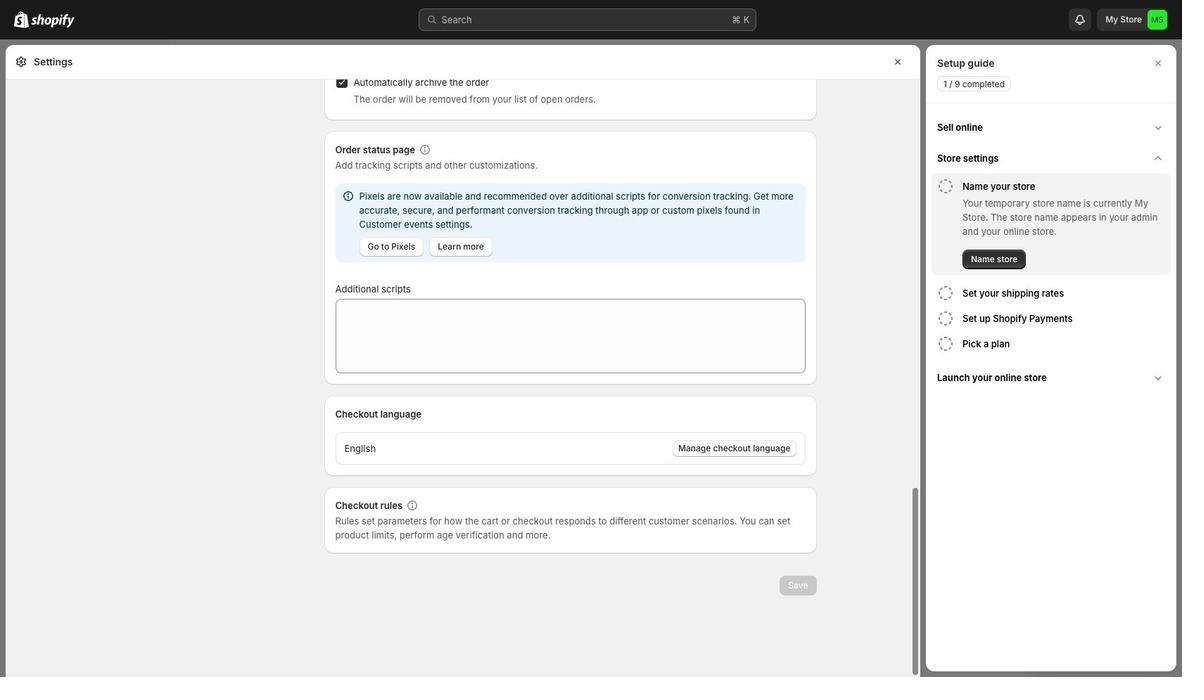Task type: describe. For each thing, give the bounding box(es) containing it.
mark name your store as done image
[[937, 178, 954, 195]]

my store image
[[1148, 10, 1168, 30]]

mark pick a plan as done image
[[937, 336, 954, 353]]



Task type: vqa. For each thing, say whether or not it's contained in the screenshot.
settings "DIALOG"
yes



Task type: locate. For each thing, give the bounding box(es) containing it.
settings dialog
[[6, 0, 921, 678]]

mark set up shopify payments as done image
[[937, 310, 954, 327]]

None text field
[[335, 299, 806, 374]]

none text field inside settings dialog
[[335, 299, 806, 374]]

status inside settings dialog
[[335, 184, 806, 263]]

shopify image
[[31, 14, 75, 28]]

dialog
[[926, 45, 1177, 672]]

shopify image
[[14, 11, 29, 28]]

mark set your shipping rates as done image
[[937, 285, 954, 302]]

status
[[335, 184, 806, 263]]



